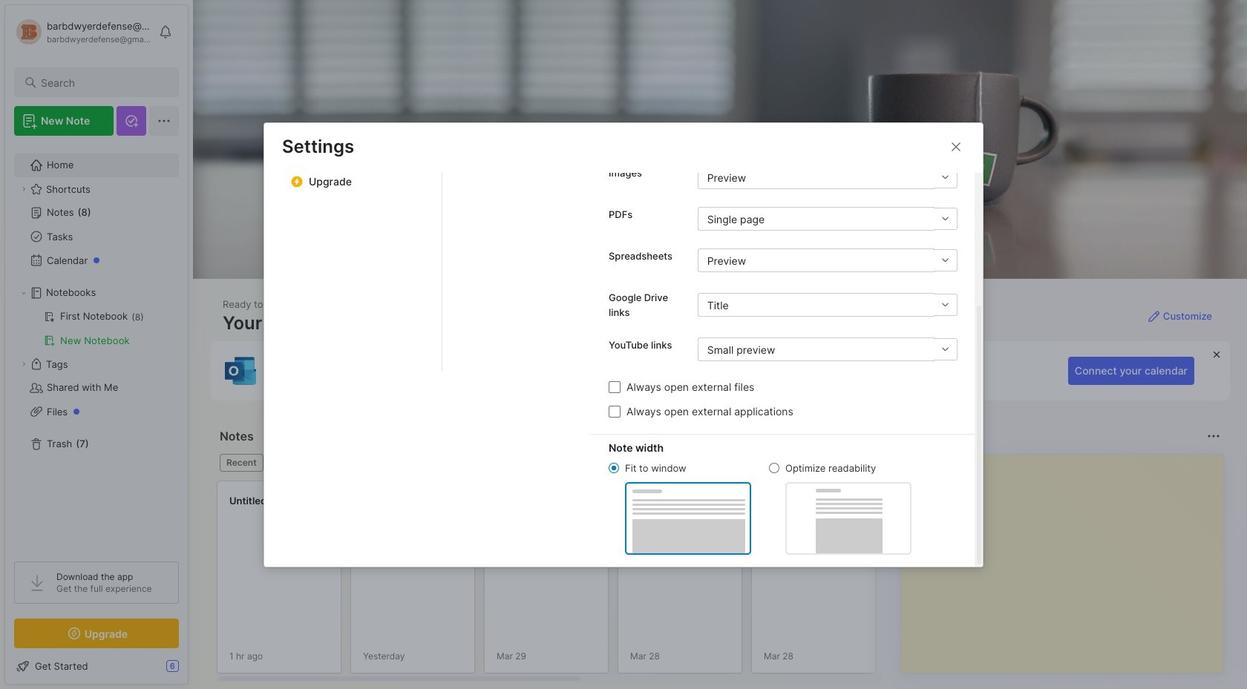 Task type: describe. For each thing, give the bounding box(es) containing it.
close image
[[947, 138, 965, 156]]

tree inside main element
[[5, 145, 188, 549]]

Choose default view option for PDFs field
[[698, 207, 957, 231]]

Search text field
[[41, 76, 166, 90]]

main element
[[0, 0, 193, 690]]

Choose default view option for YouTube links field
[[698, 338, 957, 362]]

expand notebooks image
[[19, 289, 28, 298]]

group inside main element
[[14, 305, 178, 353]]

Choose default view option for Spreadsheets field
[[698, 249, 957, 272]]

none search field inside main element
[[41, 73, 166, 91]]



Task type: locate. For each thing, give the bounding box(es) containing it.
Start writing… text field
[[913, 455, 1223, 661]]

None radio
[[609, 463, 619, 474]]

expand tags image
[[19, 360, 28, 369]]

None search field
[[41, 73, 166, 91]]

group
[[14, 305, 178, 353]]

tab
[[220, 454, 263, 472]]

row group
[[217, 481, 1247, 683]]

tab list
[[442, 0, 591, 371]]

Choose default view option for Google Drive links field
[[698, 293, 957, 317]]

option group
[[609, 462, 912, 555]]

Choose default view option for Images field
[[698, 166, 958, 189]]

None radio
[[769, 463, 779, 474]]

tree
[[5, 145, 188, 549]]

None checkbox
[[609, 381, 621, 393], [609, 406, 621, 418], [609, 381, 621, 393], [609, 406, 621, 418]]



Task type: vqa. For each thing, say whether or not it's contained in the screenshot.
More image
no



